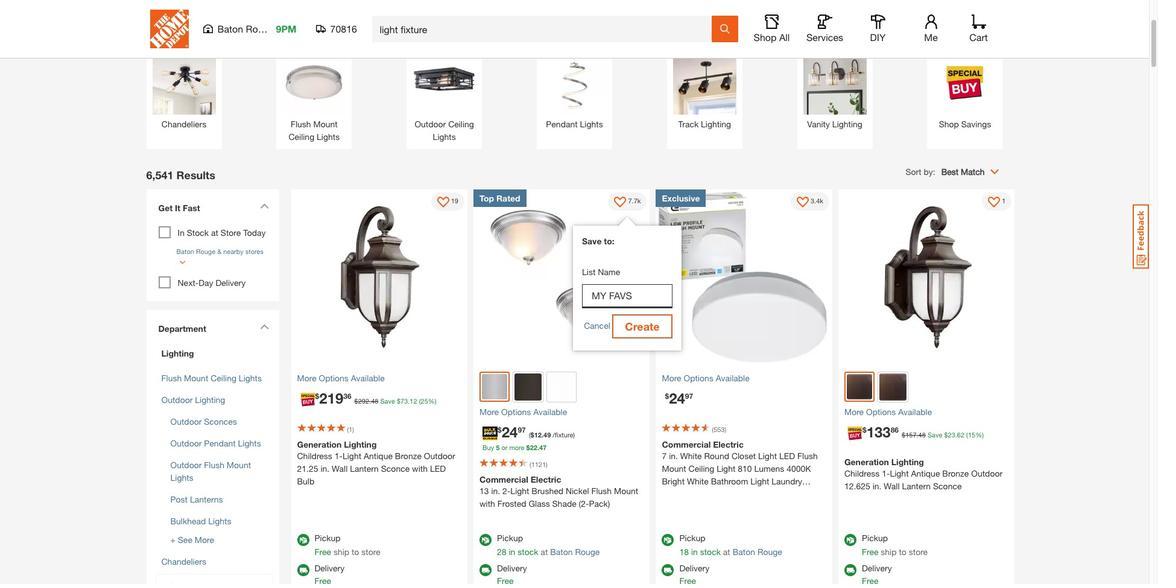Task type: vqa. For each thing, say whether or not it's contained in the screenshot.
the rightmost "its"
no



Task type: describe. For each thing, give the bounding box(es) containing it.
generation for 21.25
[[297, 439, 342, 450]]

display image for 1
[[989, 196, 1001, 208]]

49
[[544, 431, 551, 438]]

services
[[807, 31, 844, 43]]

baton rouge & nearby stores
[[176, 247, 264, 255]]

delivery for fourth available for pickup image from the left
[[862, 563, 892, 573]]

62
[[958, 431, 965, 438]]

pickup free ship to store for 133
[[862, 533, 928, 557]]

get it fast link
[[152, 195, 273, 223]]

feedback link image
[[1133, 204, 1150, 269]]

led inside 'commercial electric 7 in. white round closet light led flush mount ceiling light 810 lumens 4000k bright white bathroom light laundry room'
[[780, 451, 795, 461]]

available up 292
[[351, 373, 385, 383]]

$ 157 . 48 save $ 23 . 62 ( 15 %)
[[902, 431, 984, 438]]

store for 133
[[909, 547, 928, 557]]

vanity
[[808, 119, 830, 129]]

(2-
[[579, 498, 589, 509]]

0 horizontal spatial flush mount ceiling lights
[[161, 373, 262, 383]]

( $ 12 . 49 /fixture ) buy 5 or more $ 22 . 47
[[483, 431, 575, 451]]

0 vertical spatial chandeliers link
[[152, 51, 216, 130]]

0 horizontal spatial 97
[[518, 425, 526, 434]]

options down oil rubbed bronze icon
[[501, 406, 531, 417]]

at for (
[[541, 547, 548, 557]]

pickup for fourth available for pickup image from the left
[[862, 533, 888, 543]]

$ right 36
[[355, 397, 358, 405]]

flush mount ceiling lights image
[[283, 51, 346, 114]]

me
[[925, 31, 938, 43]]

pickup for third available for pickup image
[[680, 533, 706, 543]]

ceiling inside 'commercial electric 7 in. white round closet light led flush mount ceiling light 810 lumens 4000k bright white bathroom light laundry room'
[[689, 463, 715, 474]]

in. inside commercial electric 13 in. 2-light brushed nickel flush mount with frosted glass shade (2-pack)
[[491, 486, 500, 496]]

1 vertical spatial white
[[687, 476, 709, 486]]

%) for 133
[[976, 431, 984, 438]]

delivery for third available for pickup image
[[680, 563, 710, 573]]

stock for 24
[[700, 547, 721, 557]]

lighting for generation lighting childress 1-light antique bronze outdoor 21.25 in. wall lantern sconce with led bulb
[[344, 439, 377, 450]]

room
[[662, 489, 685, 499]]

2 chandeliers from the top
[[161, 556, 206, 566]]

pickup for 2nd available for pickup image from left
[[497, 533, 523, 543]]

store for 219
[[362, 547, 381, 557]]

next-
[[178, 277, 199, 288]]

shop all button
[[753, 14, 791, 43]]

. up 47
[[542, 431, 544, 438]]

outdoor ceiling lights link
[[413, 51, 476, 143]]

caret icon image for lighting
[[260, 324, 269, 329]]

2 available for pickup image from the left
[[480, 534, 492, 546]]

5
[[496, 443, 500, 451]]

ship for 219
[[334, 547, 349, 557]]

options up the ( 553 )
[[684, 373, 714, 383]]

bulkhead lights link
[[170, 516, 231, 526]]

pickup free ship to store for 219
[[315, 533, 381, 557]]

. right 36
[[369, 397, 371, 405]]

70816
[[330, 23, 357, 34]]

flush inside flush mount ceiling lights
[[291, 119, 311, 129]]

brushed
[[532, 486, 564, 496]]

outdoor sconces link
[[170, 416, 237, 426]]

best
[[942, 166, 959, 177]]

( 1121 )
[[530, 460, 548, 468]]

available shipping image for 24
[[662, 564, 674, 576]]

antique bronze image
[[847, 374, 873, 400]]

more down create button at the bottom right
[[662, 373, 682, 383]]

childress for 21.25
[[297, 451, 332, 461]]

15
[[968, 431, 976, 438]]

pickup 18 in stock at baton rouge
[[680, 533, 783, 557]]

1 horizontal spatial save
[[582, 236, 602, 246]]

commercial electric 7 in. white round closet light led flush mount ceiling light 810 lumens 4000k bright white bathroom light laundry room
[[662, 439, 818, 499]]

lights down pendant lights image
[[580, 119, 603, 129]]

it
[[175, 202, 180, 213]]

lanterns
[[190, 494, 223, 504]]

more options available link up /fixture
[[480, 405, 644, 418]]

brushed nickel image
[[482, 374, 508, 400]]

$ left 25
[[397, 397, 401, 405]]

1 vertical spatial $ 24 97
[[498, 423, 526, 440]]

3 available for pickup image from the left
[[662, 534, 674, 546]]

$ 292 . 48 save $ 73 . 12 ( 25 %)
[[355, 397, 437, 405]]

closet
[[732, 451, 756, 461]]

$ up 22
[[531, 431, 534, 438]]

1 horizontal spatial 97
[[685, 392, 693, 401]]

( right 62
[[967, 431, 968, 438]]

mount inside the outdoor flush mount lights
[[227, 460, 251, 470]]

lighting down department at the bottom of the page
[[161, 348, 194, 358]]

4000k
[[787, 463, 811, 474]]

delivery for 2nd available for pickup image from left
[[497, 563, 527, 573]]

6,541
[[146, 168, 174, 181]]

save for 133
[[928, 431, 943, 438]]

) for bronze
[[353, 425, 354, 433]]

next-day delivery
[[178, 277, 246, 288]]

outdoor for outdoor sconces
[[170, 416, 202, 426]]

lights down 'lighting' link
[[239, 373, 262, 383]]

lantern for 21.25
[[350, 463, 379, 474]]

baton right light
[[218, 23, 243, 34]]

more down antique bronze icon
[[845, 406, 864, 417]]

next-day delivery link
[[178, 277, 246, 288]]

bright
[[662, 476, 685, 486]]

( for ( 1 )
[[347, 425, 349, 433]]

1 vertical spatial 24
[[502, 423, 518, 440]]

0 vertical spatial $ 24 97
[[665, 390, 693, 407]]

caret icon image for in stock at store today
[[260, 203, 269, 208]]

$ inside $ 219 36
[[315, 392, 319, 401]]

free for 133
[[862, 547, 879, 557]]

70816 button
[[316, 23, 358, 35]]

1 available for pickup image from the left
[[297, 534, 309, 546]]

create
[[625, 320, 660, 333]]

) for closet
[[725, 425, 727, 433]]

1 vertical spatial pendant
[[204, 438, 236, 448]]

flush inside the outdoor flush mount lights
[[204, 460, 224, 470]]

219
[[319, 390, 343, 407]]

options up $ 219 36
[[319, 373, 349, 383]]

22
[[530, 443, 538, 451]]

outdoor for outdoor pendant lights
[[170, 438, 202, 448]]

wall for 21.25
[[332, 463, 348, 474]]

1 inside dropdown button
[[1002, 197, 1006, 205]]

. right 86
[[917, 431, 919, 438]]

1 chandeliers from the top
[[162, 119, 206, 129]]

( right "73"
[[419, 397, 421, 405]]

vanity lighting
[[808, 119, 863, 129]]

save to:
[[582, 236, 615, 246]]

me button
[[912, 14, 951, 43]]

$ up 5
[[498, 425, 502, 434]]

light fixture
[[146, 1, 326, 36]]

stock for (
[[518, 547, 539, 557]]

baton inside pickup 18 in stock at baton rouge
[[733, 547, 755, 557]]

( for ( 1121 )
[[530, 460, 531, 468]]

0 vertical spatial 24
[[669, 390, 685, 407]]

0 horizontal spatial at
[[211, 227, 218, 237]]

sconce for childress 1-light antique bronze outdoor 21.25 in. wall lantern sconce with led bulb
[[381, 463, 410, 474]]

outdoor ceiling lights image
[[413, 51, 476, 114]]

shop all
[[754, 31, 790, 43]]

in for (
[[509, 547, 516, 557]]

$ left 62
[[945, 431, 948, 438]]

nickel
[[566, 486, 589, 496]]

light inside generation lighting childress 1-light antique bronze outdoor 21.25 in. wall lantern sconce with led bulb
[[343, 451, 362, 461]]

0 vertical spatial pendant
[[546, 119, 578, 129]]

generation lighting childress 1-light antique bronze outdoor 21.25 in. wall lantern sconce with led bulb
[[297, 439, 455, 486]]

diy button
[[859, 14, 898, 43]]

mount inside commercial electric 13 in. 2-light brushed nickel flush mount with frosted glass shade (2-pack)
[[614, 486, 639, 496]]

options up $ 133 86
[[867, 406, 896, 417]]

more options available link up the ( 553 )
[[662, 372, 827, 384]]

list
[[582, 267, 596, 277]]

shop for shop savings
[[939, 119, 959, 129]]

0 horizontal spatial flush mount ceiling lights link
[[161, 373, 262, 383]]

pickup 28 in stock at baton rouge
[[497, 533, 600, 557]]

pendant lights
[[546, 119, 603, 129]]

more down bulkhead lights
[[195, 534, 214, 545]]

bronze image
[[880, 374, 907, 400]]

in for 24
[[691, 547, 698, 557]]

fixture
[[225, 1, 326, 36]]

1 vertical spatial chandeliers link
[[161, 556, 206, 566]]

more up $ 219 36
[[297, 373, 317, 383]]

$ up 7
[[665, 392, 669, 401]]

the home depot logo image
[[150, 10, 189, 48]]

48 for 219
[[371, 397, 379, 405]]

match
[[961, 166, 985, 177]]

lighting for vanity lighting
[[833, 119, 863, 129]]

bronze for childress 1-light antique bronze outdoor 21.25 in. wall lantern sconce with led bulb
[[395, 451, 422, 461]]

shade
[[552, 498, 577, 509]]

rouge inside pickup 18 in stock at baton rouge
[[758, 547, 783, 557]]

childress 1-light antique bronze outdoor 12.625 in. wall lantern sconce image
[[839, 189, 1015, 366]]

21.25
[[297, 463, 318, 474]]

more options available link up 292
[[297, 372, 462, 384]]

1 vertical spatial 1
[[349, 425, 353, 433]]

bronze for childress 1-light antique bronze outdoor 12.625 in. wall lantern sconce
[[943, 468, 969, 478]]

) for brushed
[[546, 460, 548, 468]]

by:
[[924, 166, 936, 177]]

12.625
[[845, 481, 871, 491]]

1 available shipping image from the left
[[297, 564, 309, 576]]

light inside commercial electric 13 in. 2-light brushed nickel flush mount with frosted glass shade (2-pack)
[[511, 486, 529, 496]]

get it fast
[[158, 202, 200, 213]]

18
[[680, 547, 689, 557]]

day
[[199, 277, 213, 288]]

stock
[[187, 227, 209, 237]]

73
[[401, 397, 408, 405]]

display image for 19
[[437, 196, 449, 208]]

sconce for childress 1-light antique bronze outdoor 12.625 in. wall lantern sconce
[[933, 481, 962, 491]]

outdoor lighting
[[161, 394, 225, 405]]

13
[[480, 486, 489, 496]]

available up '157'
[[899, 406, 932, 417]]

lights up + see more link
[[208, 516, 231, 526]]

+ see more
[[170, 534, 214, 545]]

light up bathroom on the right
[[717, 463, 736, 474]]

3.4k button
[[791, 192, 830, 210]]

86
[[891, 425, 899, 434]]

at for 24
[[723, 547, 731, 557]]

$ 133 86
[[863, 423, 899, 440]]

top
[[480, 193, 494, 203]]

1- for 12.625
[[882, 468, 890, 478]]

2-
[[503, 486, 511, 496]]

display image for 7.7k
[[615, 196, 627, 208]]

( 1 )
[[347, 425, 354, 433]]

pendant lights link
[[543, 51, 606, 130]]

diy
[[870, 31, 886, 43]]

outdoor lighting link
[[161, 394, 225, 405]]

$ right 86
[[902, 431, 906, 438]]

in
[[178, 227, 185, 237]]

results
[[177, 168, 215, 181]]

sort
[[906, 166, 922, 177]]

light
[[146, 1, 217, 36]]

more options available down oil rubbed bronze icon
[[480, 406, 567, 417]]

$ right 'more'
[[527, 443, 530, 451]]

available up the ( 553 )
[[716, 373, 750, 383]]

19
[[451, 197, 459, 205]]

more
[[510, 443, 525, 451]]

7 in. white round closet light led flush mount ceiling light 810 lumens 4000k bright white bathroom light laundry room image
[[656, 189, 833, 366]]

lights inside the outdoor flush mount lights
[[170, 472, 193, 482]]

lights down flush mount ceiling lights image
[[317, 131, 340, 142]]

157
[[906, 431, 917, 438]]

cancel button
[[582, 314, 612, 337]]

7
[[662, 451, 667, 461]]

133
[[867, 423, 891, 440]]

childress 1-light antique bronze outdoor 21.25 in. wall lantern sconce with led bulb image
[[291, 189, 468, 366]]

baton down in
[[176, 247, 194, 255]]

available up 49
[[534, 406, 567, 417]]

white image
[[548, 374, 575, 400]]

track lighting
[[679, 119, 731, 129]]

to:
[[604, 236, 615, 246]]

rated
[[497, 193, 521, 203]]

delivery for fourth available for pickup image from the right
[[315, 563, 345, 573]]

lighting link
[[158, 347, 267, 359]]



Task type: locate. For each thing, give the bounding box(es) containing it.
track lighting image
[[673, 51, 737, 114]]

baton rouge 9pm
[[218, 23, 297, 34]]

with
[[412, 463, 428, 474], [480, 498, 495, 509]]

electric inside 'commercial electric 7 in. white round closet light led flush mount ceiling light 810 lumens 4000k bright white bathroom light laundry room'
[[713, 439, 744, 450]]

1- inside generation lighting childress 1-light antique bronze outdoor 12.625 in. wall lantern sconce
[[882, 468, 890, 478]]

1 horizontal spatial shop
[[939, 119, 959, 129]]

outdoor down outdoor ceiling lights image
[[415, 119, 446, 129]]

1 horizontal spatial 1
[[1002, 197, 1006, 205]]

1 horizontal spatial antique
[[911, 468, 940, 478]]

rouge
[[246, 23, 274, 34], [196, 247, 215, 255], [575, 547, 600, 557], [758, 547, 783, 557]]

13 in. 2-light brushed nickel flush mount with frosted glass shade (2-pack) image
[[474, 189, 650, 366]]

vanity lighting image
[[804, 51, 867, 114]]

0 vertical spatial white
[[681, 451, 702, 461]]

childress inside generation lighting childress 1-light antique bronze outdoor 21.25 in. wall lantern sconce with led bulb
[[297, 451, 332, 461]]

available for pickup image down room
[[662, 534, 674, 546]]

1 vertical spatial childress
[[845, 468, 880, 478]]

stock inside pickup 28 in stock at baton rouge
[[518, 547, 539, 557]]

display image inside 19 dropdown button
[[437, 196, 449, 208]]

generation lighting childress 1-light antique bronze outdoor 12.625 in. wall lantern sconce
[[845, 456, 1003, 491]]

1 horizontal spatial free
[[862, 547, 879, 557]]

1 horizontal spatial commercial
[[662, 439, 711, 450]]

outdoor for outdoor flush mount lights
[[170, 460, 202, 470]]

0 horizontal spatial 1
[[349, 425, 353, 433]]

bronze inside generation lighting childress 1-light antique bronze outdoor 21.25 in. wall lantern sconce with led bulb
[[395, 451, 422, 461]]

ceiling inside flush mount ceiling lights
[[289, 131, 315, 142]]

track lighting link
[[673, 51, 737, 130]]

lighting for outdoor lighting
[[195, 394, 225, 405]]

( up 22
[[529, 431, 531, 438]]

department link
[[152, 316, 273, 341]]

department
[[158, 323, 206, 333]]

outdoor inside the outdoor flush mount lights
[[170, 460, 202, 470]]

2 horizontal spatial available shipping image
[[662, 564, 674, 576]]

to for 133
[[899, 547, 907, 557]]

commercial up 7
[[662, 439, 711, 450]]

commercial for (
[[480, 474, 528, 485]]

antique for 21.25
[[364, 451, 393, 461]]

1 horizontal spatial flush mount ceiling lights
[[289, 119, 340, 142]]

light down '157'
[[890, 468, 909, 478]]

12 inside ( $ 12 . 49 /fixture ) buy 5 or more $ 22 . 47
[[534, 431, 542, 438]]

shop
[[754, 31, 777, 43], [939, 119, 959, 129]]

electric for 24
[[713, 439, 744, 450]]

( for ( $ 12 . 49 /fixture ) buy 5 or more $ 22 . 47
[[529, 431, 531, 438]]

shop left savings
[[939, 119, 959, 129]]

0 horizontal spatial 12
[[410, 397, 417, 405]]

12 right "73"
[[410, 397, 417, 405]]

wall right '21.25'
[[332, 463, 348, 474]]

available shipping image
[[297, 564, 309, 576], [480, 564, 492, 576], [662, 564, 674, 576]]

more
[[297, 373, 317, 383], [662, 373, 682, 383], [480, 406, 499, 417], [845, 406, 864, 417], [195, 534, 214, 545]]

ceiling
[[448, 119, 474, 129], [289, 131, 315, 142], [211, 373, 237, 383], [689, 463, 715, 474]]

caret icon image up today
[[260, 203, 269, 208]]

2 baton rouge link from the left
[[733, 547, 783, 557]]

get
[[158, 202, 173, 213]]

outdoor pendant lights
[[170, 438, 261, 448]]

1- for 21.25
[[335, 451, 343, 461]]

with inside commercial electric 13 in. 2-light brushed nickel flush mount with frosted glass shade (2-pack)
[[480, 498, 495, 509]]

wall inside generation lighting childress 1-light antique bronze outdoor 21.25 in. wall lantern sconce with led bulb
[[332, 463, 348, 474]]

0 vertical spatial led
[[780, 451, 795, 461]]

lighting inside 'link'
[[701, 119, 731, 129]]

1 horizontal spatial in
[[691, 547, 698, 557]]

light up "frosted"
[[511, 486, 529, 496]]

2 pickup from the left
[[497, 533, 523, 543]]

cancel
[[584, 320, 611, 330]]

1 vertical spatial 48
[[919, 431, 926, 438]]

more options available link up '157'
[[845, 405, 1009, 418]]

( for ( 553 )
[[712, 425, 714, 433]]

track
[[679, 119, 699, 129]]

free for 219
[[315, 547, 331, 557]]

2 store from the left
[[909, 547, 928, 557]]

3 available shipping image from the left
[[662, 564, 674, 576]]

sconces
[[204, 416, 237, 426]]

cart
[[970, 31, 988, 43]]

nearby
[[223, 247, 244, 255]]

lights down outdoor ceiling lights image
[[433, 131, 456, 142]]

What can we help you find today? search field
[[380, 16, 711, 42]]

ceiling inside 'outdoor ceiling lights'
[[448, 119, 474, 129]]

292
[[358, 397, 369, 405]]

post lanterns link
[[170, 494, 223, 504]]

lighting right vanity
[[833, 119, 863, 129]]

0 horizontal spatial lantern
[[350, 463, 379, 474]]

( down 36
[[347, 425, 349, 433]]

available shipping image for (
[[480, 564, 492, 576]]

vanity lighting link
[[804, 51, 867, 130]]

display image
[[437, 196, 449, 208], [797, 196, 809, 208]]

bronze down 23
[[943, 468, 969, 478]]

childress up 12.625
[[845, 468, 880, 478]]

1 horizontal spatial %)
[[976, 431, 984, 438]]

caret icon image
[[260, 203, 269, 208], [260, 324, 269, 329]]

baton inside pickup 28 in stock at baton rouge
[[550, 547, 573, 557]]

light down lumens
[[751, 476, 770, 486]]

0 vertical spatial shop
[[754, 31, 777, 43]]

wall for 12.625
[[884, 481, 900, 491]]

savings
[[962, 119, 992, 129]]

stores
[[245, 247, 264, 255]]

1 horizontal spatial store
[[909, 547, 928, 557]]

bronze
[[395, 451, 422, 461], [943, 468, 969, 478]]

save for 219
[[380, 397, 395, 405]]

0 vertical spatial lantern
[[350, 463, 379, 474]]

stock right 18
[[700, 547, 721, 557]]

display image inside the 1 dropdown button
[[989, 196, 1001, 208]]

2 display image from the left
[[989, 196, 1001, 208]]

commercial inside 'commercial electric 7 in. white round closet light led flush mount ceiling light 810 lumens 4000k bright white bathroom light laundry room'
[[662, 439, 711, 450]]

wall
[[332, 463, 348, 474], [884, 481, 900, 491]]

1 horizontal spatial 24
[[669, 390, 685, 407]]

0 vertical spatial 1
[[1002, 197, 1006, 205]]

in. inside generation lighting childress 1-light antique bronze outdoor 12.625 in. wall lantern sconce
[[873, 481, 882, 491]]

flush up outdoor lighting
[[161, 373, 182, 383]]

0 vertical spatial childress
[[297, 451, 332, 461]]

generation for 12.625
[[845, 456, 889, 467]]

shop savings image
[[934, 51, 997, 114]]

at
[[211, 227, 218, 237], [541, 547, 548, 557], [723, 547, 731, 557]]

1- inside generation lighting childress 1-light antique bronze outdoor 21.25 in. wall lantern sconce with led bulb
[[335, 451, 343, 461]]

store
[[362, 547, 381, 557], [909, 547, 928, 557]]

12 left 49
[[534, 431, 542, 438]]

in.
[[669, 451, 678, 461], [321, 463, 330, 474], [873, 481, 882, 491], [491, 486, 500, 496]]

pickup inside pickup 18 in stock at baton rouge
[[680, 533, 706, 543]]

pickup inside pickup 28 in stock at baton rouge
[[497, 533, 523, 543]]

0 horizontal spatial display image
[[615, 196, 627, 208]]

2 caret icon image from the top
[[260, 324, 269, 329]]

shop savings
[[939, 119, 992, 129]]

flush mount ceiling lights down flush mount ceiling lights image
[[289, 119, 340, 142]]

shop for shop all
[[754, 31, 777, 43]]

lights inside 'outdoor ceiling lights'
[[433, 131, 456, 142]]

lights up post
[[170, 472, 193, 482]]

at right "28"
[[541, 547, 548, 557]]

1 in from the left
[[509, 547, 516, 557]]

in. left 2-
[[491, 486, 500, 496]]

1 horizontal spatial led
[[780, 451, 795, 461]]

0 horizontal spatial with
[[412, 463, 428, 474]]

mount inside flush mount ceiling lights
[[313, 119, 338, 129]]

3 pickup from the left
[[680, 533, 706, 543]]

commercial electric 13 in. 2-light brushed nickel flush mount with frosted glass shade (2-pack)
[[480, 474, 639, 509]]

0 horizontal spatial stock
[[518, 547, 539, 557]]

childress up '21.25'
[[297, 451, 332, 461]]

48
[[371, 397, 379, 405], [919, 431, 926, 438]]

)
[[353, 425, 354, 433], [725, 425, 727, 433], [573, 431, 575, 438], [546, 460, 548, 468]]

in
[[509, 547, 516, 557], [691, 547, 698, 557]]

97
[[685, 392, 693, 401], [518, 425, 526, 434]]

wall inside generation lighting childress 1-light antique bronze outdoor 12.625 in. wall lantern sconce
[[884, 481, 900, 491]]

1 caret icon image from the top
[[260, 203, 269, 208]]

1 vertical spatial with
[[480, 498, 495, 509]]

antique inside generation lighting childress 1-light antique bronze outdoor 12.625 in. wall lantern sconce
[[911, 468, 940, 478]]

white left round on the right of the page
[[681, 451, 702, 461]]

lights
[[580, 119, 603, 129], [317, 131, 340, 142], [433, 131, 456, 142], [239, 373, 262, 383], [238, 438, 261, 448], [170, 472, 193, 482], [208, 516, 231, 526]]

generation inside generation lighting childress 1-light antique bronze outdoor 21.25 in. wall lantern sconce with led bulb
[[297, 439, 342, 450]]

sconce
[[381, 463, 410, 474], [933, 481, 962, 491]]

ceiling down 'lighting' link
[[211, 373, 237, 383]]

0 horizontal spatial display image
[[437, 196, 449, 208]]

1 horizontal spatial generation
[[845, 456, 889, 467]]

light up lumens
[[758, 451, 777, 461]]

2 horizontal spatial at
[[723, 547, 731, 557]]

. left 25
[[408, 397, 410, 405]]

0 horizontal spatial store
[[362, 547, 381, 557]]

save left to:
[[582, 236, 602, 246]]

0 vertical spatial 12
[[410, 397, 417, 405]]

0 horizontal spatial generation
[[297, 439, 342, 450]]

in. inside generation lighting childress 1-light antique bronze outdoor 21.25 in. wall lantern sconce with led bulb
[[321, 463, 330, 474]]

lights up outdoor flush mount lights "link"
[[238, 438, 261, 448]]

4 available for pickup image from the left
[[845, 534, 857, 546]]

display image left 19
[[437, 196, 449, 208]]

electric up round on the right of the page
[[713, 439, 744, 450]]

childress inside generation lighting childress 1-light antique bronze outdoor 12.625 in. wall lantern sconce
[[845, 468, 880, 478]]

outdoor inside generation lighting childress 1-light antique bronze outdoor 12.625 in. wall lantern sconce
[[972, 468, 1003, 478]]

mount up outdoor lighting
[[184, 373, 208, 383]]

sconce inside generation lighting childress 1-light antique bronze outdoor 12.625 in. wall lantern sconce
[[933, 481, 962, 491]]

in. inside 'commercial electric 7 in. white round closet light led flush mount ceiling light 810 lumens 4000k bright white bathroom light laundry room'
[[669, 451, 678, 461]]

0 horizontal spatial sconce
[[381, 463, 410, 474]]

sconce inside generation lighting childress 1-light antique bronze outdoor 21.25 in. wall lantern sconce with led bulb
[[381, 463, 410, 474]]

in inside pickup 18 in stock at baton rouge
[[691, 547, 698, 557]]

oil rubbed bronze image
[[515, 374, 542, 400]]

0 horizontal spatial %)
[[428, 397, 437, 405]]

exclusive
[[662, 193, 700, 203]]

display image inside 3.4k dropdown button
[[797, 196, 809, 208]]

ship for 133
[[881, 547, 897, 557]]

1 stock from the left
[[518, 547, 539, 557]]

all
[[780, 31, 790, 43]]

0 vertical spatial 1-
[[335, 451, 343, 461]]

available for pickup image down bulb
[[297, 534, 309, 546]]

$ 219 36
[[315, 390, 352, 407]]

. up 1121
[[538, 443, 539, 451]]

1 vertical spatial %)
[[976, 431, 984, 438]]

1 horizontal spatial available shipping image
[[480, 564, 492, 576]]

1 vertical spatial sconce
[[933, 481, 962, 491]]

outdoor down outdoor lighting
[[170, 416, 202, 426]]

2 horizontal spatial save
[[928, 431, 943, 438]]

chandeliers image
[[152, 51, 216, 114]]

rouge inside pickup 28 in stock at baton rouge
[[575, 547, 600, 557]]

$ inside $ 133 86
[[863, 425, 867, 434]]

in inside pickup 28 in stock at baton rouge
[[509, 547, 516, 557]]

List Name text field
[[582, 284, 673, 308]]

free
[[315, 547, 331, 557], [862, 547, 879, 557]]

lighting for generation lighting childress 1-light antique bronze outdoor 12.625 in. wall lantern sconce
[[892, 456, 924, 467]]

1 horizontal spatial flush mount ceiling lights link
[[283, 51, 346, 143]]

available for pickup image up available shipping image
[[845, 534, 857, 546]]

baton
[[218, 23, 243, 34], [176, 247, 194, 255], [550, 547, 573, 557], [733, 547, 755, 557]]

0 vertical spatial flush mount ceiling lights link
[[283, 51, 346, 143]]

commercial inside commercial electric 13 in. 2-light brushed nickel flush mount with frosted glass shade (2-pack)
[[480, 474, 528, 485]]

0 vertical spatial flush mount ceiling lights
[[289, 119, 340, 142]]

1 horizontal spatial ship
[[881, 547, 897, 557]]

0 horizontal spatial pendant
[[204, 438, 236, 448]]

with inside generation lighting childress 1-light antique bronze outdoor 21.25 in. wall lantern sconce with led bulb
[[412, 463, 428, 474]]

&
[[217, 247, 221, 255]]

flush inside commercial electric 13 in. 2-light brushed nickel flush mount with frosted glass shade (2-pack)
[[592, 486, 612, 496]]

mount left room
[[614, 486, 639, 496]]

stock inside pickup 18 in stock at baton rouge
[[700, 547, 721, 557]]

2 free from the left
[[862, 547, 879, 557]]

0 vertical spatial 48
[[371, 397, 379, 405]]

1 horizontal spatial baton rouge link
[[733, 547, 783, 557]]

ship
[[334, 547, 349, 557], [881, 547, 897, 557]]

outdoor ceiling lights
[[415, 119, 474, 142]]

in right "28"
[[509, 547, 516, 557]]

baton down shade
[[550, 547, 573, 557]]

generation up '21.25'
[[297, 439, 342, 450]]

0 vertical spatial with
[[412, 463, 428, 474]]

1 vertical spatial electric
[[531, 474, 561, 485]]

0 horizontal spatial ship
[[334, 547, 349, 557]]

pendant down pendant lights image
[[546, 119, 578, 129]]

antique down 292
[[364, 451, 393, 461]]

0 vertical spatial save
[[582, 236, 602, 246]]

2 available shipping image from the left
[[480, 564, 492, 576]]

antique inside generation lighting childress 1-light antique bronze outdoor 21.25 in. wall lantern sconce with led bulb
[[364, 451, 393, 461]]

sort by: best match
[[906, 166, 985, 177]]

white right bright
[[687, 476, 709, 486]]

0 vertical spatial caret icon image
[[260, 203, 269, 208]]

to for 219
[[352, 547, 359, 557]]

round
[[704, 451, 730, 461]]

led inside generation lighting childress 1-light antique bronze outdoor 21.25 in. wall lantern sconce with led bulb
[[430, 463, 446, 474]]

or
[[502, 443, 508, 451]]

services button
[[806, 14, 844, 43]]

caret icon image inside department link
[[260, 324, 269, 329]]

more options available up 36
[[297, 373, 385, 383]]

chandeliers down see
[[161, 556, 206, 566]]

flush up 4000k
[[798, 451, 818, 461]]

1 horizontal spatial childress
[[845, 468, 880, 478]]

display image left the 3.4k
[[797, 196, 809, 208]]

generation inside generation lighting childress 1-light antique bronze outdoor 12.625 in. wall lantern sconce
[[845, 456, 889, 467]]

pendant
[[546, 119, 578, 129], [204, 438, 236, 448]]

0 horizontal spatial 24
[[502, 423, 518, 440]]

antique for 12.625
[[911, 468, 940, 478]]

flush down flush mount ceiling lights image
[[291, 119, 311, 129]]

lighting inside generation lighting childress 1-light antique bronze outdoor 21.25 in. wall lantern sconce with led bulb
[[344, 439, 377, 450]]

in right 18
[[691, 547, 698, 557]]

mount inside 'commercial electric 7 in. white round closet light led flush mount ceiling light 810 lumens 4000k bright white bathroom light laundry room'
[[662, 463, 686, 474]]

1 vertical spatial led
[[430, 463, 446, 474]]

0 vertical spatial sconce
[[381, 463, 410, 474]]

0 horizontal spatial commercial
[[480, 474, 528, 485]]

4 pickup from the left
[[862, 533, 888, 543]]

%) for 219
[[428, 397, 437, 405]]

laundry
[[772, 476, 803, 486]]

0 horizontal spatial in
[[509, 547, 516, 557]]

0 horizontal spatial available shipping image
[[297, 564, 309, 576]]

at inside pickup 28 in stock at baton rouge
[[541, 547, 548, 557]]

1 horizontal spatial pickup free ship to store
[[862, 533, 928, 557]]

outdoor for outdoor lighting
[[161, 394, 193, 405]]

0 horizontal spatial antique
[[364, 451, 393, 461]]

1 horizontal spatial 12
[[534, 431, 542, 438]]

more options available up the ( 553 )
[[662, 373, 750, 383]]

%)
[[428, 397, 437, 405], [976, 431, 984, 438]]

2 in from the left
[[691, 547, 698, 557]]

1 vertical spatial shop
[[939, 119, 959, 129]]

caret icon image inside the get it fast link
[[260, 203, 269, 208]]

24
[[669, 390, 685, 407], [502, 423, 518, 440]]

1 baton rouge link from the left
[[550, 547, 600, 557]]

bronze inside generation lighting childress 1-light antique bronze outdoor 12.625 in. wall lantern sconce
[[943, 468, 969, 478]]

pack)
[[589, 498, 610, 509]]

baton right 18
[[733, 547, 755, 557]]

553
[[714, 425, 725, 433]]

lantern inside generation lighting childress 1-light antique bronze outdoor 21.25 in. wall lantern sconce with led bulb
[[350, 463, 379, 474]]

shop inside 'link'
[[939, 119, 959, 129]]

at left store
[[211, 227, 218, 237]]

outdoor down outdoor sconces link
[[170, 438, 202, 448]]

lighting up outdoor sconces
[[195, 394, 225, 405]]

pendant down sconces
[[204, 438, 236, 448]]

electric for $
[[531, 474, 561, 485]]

caret icon image up 'lighting' link
[[260, 324, 269, 329]]

0 horizontal spatial led
[[430, 463, 446, 474]]

0 horizontal spatial to
[[352, 547, 359, 557]]

lighting for track lighting
[[701, 119, 731, 129]]

available for pickup image down '13'
[[480, 534, 492, 546]]

more options available up 86
[[845, 406, 932, 417]]

1 ship from the left
[[334, 547, 349, 557]]

25
[[421, 397, 428, 405]]

2 to from the left
[[899, 547, 907, 557]]

baton rouge link for 24
[[733, 547, 783, 557]]

light
[[343, 451, 362, 461], [758, 451, 777, 461], [717, 463, 736, 474], [890, 468, 909, 478], [751, 476, 770, 486], [511, 486, 529, 496]]

outdoor
[[415, 119, 446, 129], [161, 394, 193, 405], [170, 416, 202, 426], [170, 438, 202, 448], [424, 451, 455, 461], [170, 460, 202, 470], [972, 468, 1003, 478]]

mount down outdoor pendant lights link
[[227, 460, 251, 470]]

flush inside 'commercial electric 7 in. white round closet light led flush mount ceiling light 810 lumens 4000k bright white bathroom light laundry room'
[[798, 451, 818, 461]]

lantern for 12.625
[[902, 481, 931, 491]]

in stock at store today link
[[178, 227, 266, 237]]

2 display image from the left
[[797, 196, 809, 208]]

) inside ( $ 12 . 49 /fixture ) buy 5 or more $ 22 . 47
[[573, 431, 575, 438]]

1 button
[[983, 192, 1012, 210]]

lantern inside generation lighting childress 1-light antique bronze outdoor 12.625 in. wall lantern sconce
[[902, 481, 931, 491]]

2 pickup free ship to store from the left
[[862, 533, 928, 557]]

white
[[681, 451, 702, 461], [687, 476, 709, 486]]

48 right '157'
[[919, 431, 926, 438]]

post lanterns
[[170, 494, 223, 504]]

7.7k button
[[609, 192, 647, 210]]

1 pickup from the left
[[315, 533, 341, 543]]

1 vertical spatial flush mount ceiling lights link
[[161, 373, 262, 383]]

1 horizontal spatial sconce
[[933, 481, 962, 491]]

shop left all
[[754, 31, 777, 43]]

1 vertical spatial flush mount ceiling lights
[[161, 373, 262, 383]]

0 vertical spatial generation
[[297, 439, 342, 450]]

1-
[[335, 451, 343, 461], [882, 468, 890, 478]]

save left 23
[[928, 431, 943, 438]]

1 horizontal spatial to
[[899, 547, 907, 557]]

bulkhead
[[170, 516, 206, 526]]

0 vertical spatial %)
[[428, 397, 437, 405]]

47
[[539, 443, 547, 451]]

1- down $ 219 36
[[335, 451, 343, 461]]

flush mount ceiling lights down 'lighting' link
[[161, 373, 262, 383]]

shop inside button
[[754, 31, 777, 43]]

childress for 12.625
[[845, 468, 880, 478]]

available shipping image
[[845, 564, 857, 576]]

outdoor for outdoor ceiling lights
[[415, 119, 446, 129]]

. left 15 on the bottom right of the page
[[956, 431, 958, 438]]

flush mount ceiling lights link
[[283, 51, 346, 143], [161, 373, 262, 383]]

1 vertical spatial bronze
[[943, 468, 969, 478]]

stock right "28"
[[518, 547, 539, 557]]

list name
[[582, 267, 620, 277]]

0 vertical spatial antique
[[364, 451, 393, 461]]

baton rouge link for $
[[550, 547, 600, 557]]

commercial for 24
[[662, 439, 711, 450]]

1 vertical spatial chandeliers
[[161, 556, 206, 566]]

0 vertical spatial 97
[[685, 392, 693, 401]]

at right 18
[[723, 547, 731, 557]]

1 pickup free ship to store from the left
[[315, 533, 381, 557]]

1 vertical spatial lantern
[[902, 481, 931, 491]]

0 horizontal spatial save
[[380, 397, 395, 405]]

mount up bright
[[662, 463, 686, 474]]

28
[[497, 547, 507, 557]]

0 horizontal spatial $ 24 97
[[498, 423, 526, 440]]

0 horizontal spatial wall
[[332, 463, 348, 474]]

2 ship from the left
[[881, 547, 897, 557]]

$ 24 97 up 'more'
[[498, 423, 526, 440]]

electric up 'brushed'
[[531, 474, 561, 485]]

6,541 results
[[146, 168, 215, 181]]

outdoor inside 'outdoor ceiling lights'
[[415, 119, 446, 129]]

1 vertical spatial 97
[[518, 425, 526, 434]]

mount
[[313, 119, 338, 129], [184, 373, 208, 383], [227, 460, 251, 470], [662, 463, 686, 474], [614, 486, 639, 496]]

pendant lights image
[[543, 51, 606, 114]]

$ left 36
[[315, 392, 319, 401]]

( inside ( $ 12 . 49 /fixture ) buy 5 or more $ 22 . 47
[[529, 431, 531, 438]]

2 stock from the left
[[700, 547, 721, 557]]

pickup for fourth available for pickup image from the right
[[315, 533, 341, 543]]

cart link
[[966, 14, 992, 43]]

0 vertical spatial wall
[[332, 463, 348, 474]]

0 horizontal spatial childress
[[297, 451, 332, 461]]

display image inside 7.7k dropdown button
[[615, 196, 627, 208]]

1 free from the left
[[315, 547, 331, 557]]

ceiling down round on the right of the page
[[689, 463, 715, 474]]

1 horizontal spatial electric
[[713, 439, 744, 450]]

at inside pickup 18 in stock at baton rouge
[[723, 547, 731, 557]]

in. right 7
[[669, 451, 678, 461]]

1 display image from the left
[[615, 196, 627, 208]]

commercial up 2-
[[480, 474, 528, 485]]

available for pickup image
[[297, 534, 309, 546], [480, 534, 492, 546], [662, 534, 674, 546], [845, 534, 857, 546]]

lantern down '157'
[[902, 481, 931, 491]]

light inside generation lighting childress 1-light antique bronze outdoor 12.625 in. wall lantern sconce
[[890, 468, 909, 478]]

electric inside commercial electric 13 in. 2-light brushed nickel flush mount with frosted glass shade (2-pack)
[[531, 474, 561, 485]]

more down the brushed nickel icon
[[480, 406, 499, 417]]

1 vertical spatial caret icon image
[[260, 324, 269, 329]]

1 to from the left
[[352, 547, 359, 557]]

display image for 3.4k
[[797, 196, 809, 208]]

1 display image from the left
[[437, 196, 449, 208]]

lighting inside generation lighting childress 1-light antique bronze outdoor 12.625 in. wall lantern sconce
[[892, 456, 924, 467]]

1 horizontal spatial at
[[541, 547, 548, 557]]

0 vertical spatial electric
[[713, 439, 744, 450]]

display image
[[615, 196, 627, 208], [989, 196, 1001, 208]]

name
[[598, 267, 620, 277]]

48 right 292
[[371, 397, 379, 405]]

create button
[[612, 314, 673, 339]]

buy
[[483, 443, 494, 451]]

1 horizontal spatial display image
[[989, 196, 1001, 208]]

see
[[178, 534, 192, 545]]

0 horizontal spatial 48
[[371, 397, 379, 405]]

1 store from the left
[[362, 547, 381, 557]]

1 horizontal spatial lantern
[[902, 481, 931, 491]]

1 vertical spatial save
[[380, 397, 395, 405]]

today
[[243, 227, 266, 237]]

outdoor inside generation lighting childress 1-light antique bronze outdoor 21.25 in. wall lantern sconce with led bulb
[[424, 451, 455, 461]]

0 horizontal spatial pickup free ship to store
[[315, 533, 381, 557]]

48 for 133
[[919, 431, 926, 438]]

shop savings link
[[934, 51, 997, 130]]



